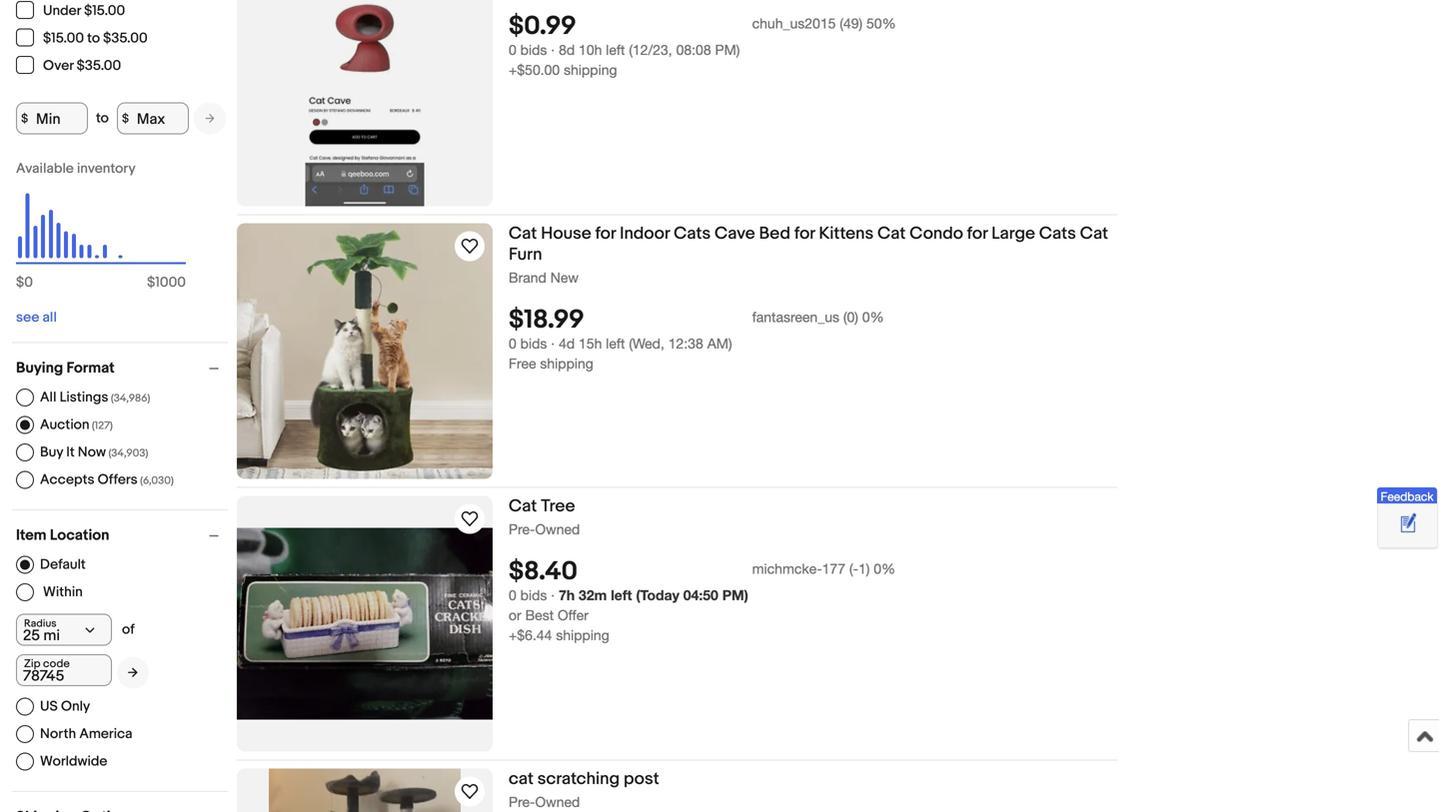 Task type: locate. For each thing, give the bounding box(es) containing it.
2 vertical spatial bids
[[521, 587, 547, 604]]

house
[[541, 224, 592, 245]]

0 horizontal spatial for
[[596, 224, 616, 245]]

0 vertical spatial owned
[[535, 522, 580, 538]]

0 up free on the top
[[509, 335, 517, 352]]

offer
[[558, 607, 589, 624]]

item location button
[[16, 527, 228, 545]]

$ up inventory
[[122, 111, 129, 126]]

04:50
[[684, 587, 719, 604]]

1 vertical spatial 0%
[[874, 561, 896, 577]]

08:08
[[677, 41, 712, 58]]

over $35.00 link
[[16, 56, 122, 75]]

bids inside chuh_us2015 (49) 50% 0 bids · 8d 10h left (12/23, 08:08 pm) +$50.00 shipping
[[521, 41, 547, 58]]

over $35.00
[[43, 58, 121, 75]]

cat left house at the top of the page
[[509, 224, 537, 245]]

1 vertical spatial $35.00
[[77, 58, 121, 75]]

all
[[40, 389, 56, 406]]

0 horizontal spatial cats
[[674, 224, 711, 245]]

all
[[43, 310, 57, 327]]

(0)
[[844, 309, 859, 325]]

bids up free on the top
[[521, 335, 547, 352]]

left right 10h
[[606, 41, 625, 58]]

0 vertical spatial pre-
[[509, 522, 535, 538]]

0% right 1)
[[874, 561, 896, 577]]

0 vertical spatial to
[[87, 30, 100, 47]]

left right the 32m
[[611, 587, 632, 604]]

· left the 7h
[[551, 587, 555, 604]]

left inside chuh_us2015 (49) 50% 0 bids · 8d 10h left (12/23, 08:08 pm) +$50.00 shipping
[[606, 41, 625, 58]]

$ 0
[[16, 275, 33, 292]]

$15.00 up "$15.00 to $35.00"
[[84, 3, 125, 20]]

0
[[509, 41, 517, 58], [24, 275, 33, 292], [509, 335, 517, 352], [509, 587, 517, 604]]

2 horizontal spatial for
[[968, 224, 988, 245]]

bids up +$50.00
[[521, 41, 547, 58]]

· left 4d on the top left
[[551, 335, 555, 352]]

15h
[[579, 335, 602, 352]]

shipping down 10h
[[564, 61, 617, 78]]

2 vertical spatial ·
[[551, 587, 555, 604]]

for right the bed
[[795, 224, 815, 245]]

1 horizontal spatial for
[[795, 224, 815, 245]]

0 inside 'image'
[[24, 275, 33, 292]]

under
[[43, 3, 81, 20]]

am)
[[708, 335, 733, 352]]

feedback
[[1381, 490, 1434, 504]]

format
[[67, 360, 115, 378]]

2 · from the top
[[551, 335, 555, 352]]

 (34,986) Items text field
[[108, 392, 150, 405]]

2 vertical spatial left
[[611, 587, 632, 604]]

cat left tree
[[509, 497, 537, 518]]

item location
[[16, 527, 109, 545]]

· for $0.99
[[551, 41, 555, 58]]

2 owned from the top
[[535, 795, 580, 811]]

8d
[[559, 41, 575, 58]]

1 vertical spatial left
[[606, 335, 625, 352]]

1)
[[859, 561, 870, 577]]

0 vertical spatial ·
[[551, 41, 555, 58]]

$35.00 down under $15.00
[[103, 30, 148, 47]]

$15.00 up over $35.00 link
[[43, 30, 84, 47]]

available
[[16, 161, 74, 178]]

graph of available inventory between $0 and $1000+ image
[[16, 161, 186, 302]]

2 bids from the top
[[521, 335, 547, 352]]

1 · from the top
[[551, 41, 555, 58]]

(-
[[850, 561, 859, 577]]

for left indoor
[[596, 224, 616, 245]]

cat tree heading
[[509, 497, 575, 518]]

0 vertical spatial 0%
[[863, 309, 885, 325]]

0 vertical spatial pm)
[[715, 41, 740, 58]]

cat house for indoor cats cave bed for kittens cat condo for large cats cat furn brand new
[[509, 224, 1109, 286]]

left inside michmcke-177 (-1) 0% 0 bids · 7h 32m left (today 04:50 pm) or best offer +$6.44 shipping
[[611, 587, 632, 604]]

1 vertical spatial pre-
[[509, 795, 535, 811]]

to down under $15.00
[[87, 30, 100, 47]]

cats right large
[[1040, 224, 1077, 245]]

owned down tree
[[535, 522, 580, 538]]

$
[[21, 111, 28, 126], [122, 111, 129, 126], [16, 275, 24, 292], [147, 275, 155, 292]]

$15.00
[[84, 3, 125, 20], [43, 30, 84, 47]]

bids inside fantasreen_us (0) 0% 0 bids · 4d 15h left (wed, 12:38 am) free shipping
[[521, 335, 547, 352]]

see all
[[16, 310, 57, 327]]

for
[[596, 224, 616, 245], [795, 224, 815, 245], [968, 224, 988, 245]]

· left 8d
[[551, 41, 555, 58]]

to left maximum value in $ text field
[[96, 110, 109, 127]]

0 up +$50.00
[[509, 41, 517, 58]]

3 bids from the top
[[521, 587, 547, 604]]

1 owned from the top
[[535, 522, 580, 538]]

chuh_us2015
[[753, 15, 836, 31]]

· inside chuh_us2015 (49) 50% 0 bids · 8d 10h left (12/23, 08:08 pm) +$50.00 shipping
[[551, 41, 555, 58]]

shipping for $0.99
[[564, 61, 617, 78]]

None text field
[[16, 655, 112, 687]]

pre- down the cat
[[509, 795, 535, 811]]

3 for from the left
[[968, 224, 988, 245]]

1 vertical spatial bids
[[521, 335, 547, 352]]

$0.99
[[509, 11, 577, 42]]

left for $18.99
[[606, 335, 625, 352]]

shipping inside fantasreen_us (0) 0% 0 bids · 4d 15h left (wed, 12:38 am) free shipping
[[540, 355, 594, 372]]

to
[[87, 30, 100, 47], [96, 110, 109, 127]]

tree
[[541, 497, 575, 518]]

0 up see
[[24, 275, 33, 292]]

pre- down cat tree heading
[[509, 522, 535, 538]]

1 for from the left
[[596, 224, 616, 245]]

177
[[823, 561, 846, 577]]

Minimum Value in $ text field
[[16, 103, 88, 135]]

cats left cave
[[674, 224, 711, 245]]

1 vertical spatial ·
[[551, 335, 555, 352]]

1 vertical spatial owned
[[535, 795, 580, 811]]

left right 15h
[[606, 335, 625, 352]]

cat scratching post heading
[[509, 770, 660, 791]]

(12/23,
[[629, 41, 673, 58]]

pm) right the 08:08
[[715, 41, 740, 58]]

$35.00 down "$15.00 to $35.00"
[[77, 58, 121, 75]]

1 vertical spatial pm)
[[723, 587, 749, 604]]

1 vertical spatial shipping
[[540, 355, 594, 372]]

0 vertical spatial shipping
[[564, 61, 617, 78]]

cat left condo
[[878, 224, 906, 245]]

· for $18.99
[[551, 335, 555, 352]]

2 vertical spatial shipping
[[556, 627, 610, 644]]

us
[[40, 699, 58, 716]]

owned down scratching
[[535, 795, 580, 811]]

cat
[[509, 224, 537, 245], [878, 224, 906, 245], [1081, 224, 1109, 245], [509, 497, 537, 518]]

bids up best
[[521, 587, 547, 604]]

condo
[[910, 224, 964, 245]]

· inside fantasreen_us (0) 0% 0 bids · 4d 15h left (wed, 12:38 am) free shipping
[[551, 335, 555, 352]]

1 pre- from the top
[[509, 522, 535, 538]]

10h
[[579, 41, 602, 58]]

1 bids from the top
[[521, 41, 547, 58]]

shipping down offer
[[556, 627, 610, 644]]

cat tree link
[[509, 497, 1118, 521]]

or
[[509, 607, 522, 624]]

0% inside michmcke-177 (-1) 0% 0 bids · 7h 32m left (today 04:50 pm) or best offer +$6.44 shipping
[[874, 561, 896, 577]]

watch cat house for indoor cats cave bed for kittens cat condo for large cats cat furn image
[[458, 235, 482, 259]]

3 · from the top
[[551, 587, 555, 604]]

50%
[[867, 15, 896, 31]]

$35.00
[[103, 30, 148, 47], [77, 58, 121, 75]]

0 vertical spatial bids
[[521, 41, 547, 58]]

left inside fantasreen_us (0) 0% 0 bids · 4d 15h left (wed, 12:38 am) free shipping
[[606, 335, 625, 352]]

cat
[[509, 770, 534, 791]]

post
[[624, 770, 660, 791]]

buying
[[16, 360, 63, 378]]

left
[[606, 41, 625, 58], [606, 335, 625, 352], [611, 587, 632, 604]]

large
[[992, 224, 1036, 245]]

0 inside chuh_us2015 (49) 50% 0 bids · 8d 10h left (12/23, 08:08 pm) +$50.00 shipping
[[509, 41, 517, 58]]

for left large
[[968, 224, 988, 245]]

us only link
[[16, 699, 90, 717]]

michmcke-177 (-1) 0% 0 bids · 7h 32m left (today 04:50 pm) or best offer +$6.44 shipping
[[509, 561, 896, 644]]

accepts
[[40, 472, 95, 489]]

shipping inside chuh_us2015 (49) 50% 0 bids · 8d 10h left (12/23, 08:08 pm) +$50.00 shipping
[[564, 61, 617, 78]]

(wed,
[[629, 335, 665, 352]]

4d
[[559, 335, 575, 352]]

pm) right 04:50
[[723, 587, 749, 604]]

shipping down 4d on the top left
[[540, 355, 594, 372]]

2 cats from the left
[[1040, 224, 1077, 245]]

cat scratching post image
[[269, 770, 461, 813]]

0% right '(0)'
[[863, 309, 885, 325]]

bids for $18.99
[[521, 335, 547, 352]]

within
[[43, 585, 83, 602]]

1000
[[155, 275, 186, 292]]

michmcke-
[[753, 561, 823, 577]]

0 up or
[[509, 587, 517, 604]]

0 vertical spatial left
[[606, 41, 625, 58]]

inventory
[[77, 161, 136, 178]]

 (6,030) Items text field
[[138, 475, 174, 488]]

cat inside cat tree pre-owned
[[509, 497, 537, 518]]

owned
[[535, 522, 580, 538], [535, 795, 580, 811]]

(today
[[636, 587, 680, 604]]

auction
[[40, 417, 90, 434]]

1 horizontal spatial cats
[[1040, 224, 1077, 245]]

pre-
[[509, 522, 535, 538], [509, 795, 535, 811]]

2 pre- from the top
[[509, 795, 535, 811]]



Task type: describe. For each thing, give the bounding box(es) containing it.
cat house for indoor cats cave bed for kittens cat condo for large cats cat furn image
[[237, 224, 493, 480]]

default link
[[16, 557, 86, 575]]

bed
[[759, 224, 791, 245]]

left for $0.99
[[606, 41, 625, 58]]

chuh_us2015 (49) 50% 0 bids · 8d 10h left (12/23, 08:08 pm) +$50.00 shipping
[[509, 15, 896, 78]]

accepts offers (6,030)
[[40, 472, 174, 489]]

bids for $0.99
[[521, 41, 547, 58]]

buy
[[40, 444, 63, 461]]

of
[[122, 622, 135, 639]]

north america link
[[16, 726, 133, 744]]

shipping for $18.99
[[540, 355, 594, 372]]

furn
[[509, 245, 542, 266]]

worldwide link
[[16, 754, 107, 772]]

kittens
[[819, 224, 874, 245]]

brand
[[509, 270, 547, 286]]

cat scratching post pre-owned
[[509, 770, 660, 811]]

free
[[509, 355, 536, 372]]

watch cat tree image
[[458, 508, 482, 532]]

Maximum Value in $ text field
[[117, 103, 189, 135]]

only
[[61, 699, 90, 716]]

0% inside fantasreen_us (0) 0% 0 bids · 4d 15h left (wed, 12:38 am) free shipping
[[863, 309, 885, 325]]

1 cats from the left
[[674, 224, 711, 245]]

new
[[551, 270, 579, 286]]

(49)
[[840, 15, 863, 31]]

all listings (34,986)
[[40, 389, 150, 406]]

(34,986)
[[111, 392, 150, 405]]

us only
[[40, 699, 90, 716]]

(127)
[[92, 420, 113, 433]]

indoor
[[620, 224, 670, 245]]

best
[[526, 607, 554, 624]]

$ up buying format dropdown button
[[147, 275, 155, 292]]

+$50.00
[[509, 61, 560, 78]]

buying format
[[16, 360, 115, 378]]

2 for from the left
[[795, 224, 815, 245]]

(34,903)
[[108, 447, 148, 460]]

(6,030)
[[140, 475, 174, 488]]

now
[[78, 444, 106, 461]]

apply within filter image
[[128, 667, 138, 680]]

under $15.00 link
[[16, 1, 126, 20]]

owned inside cat scratching post pre-owned
[[535, 795, 580, 811]]

north america
[[40, 726, 133, 743]]

cave
[[715, 224, 756, 245]]

buy it now (34,903)
[[40, 444, 148, 461]]

item
[[16, 527, 47, 545]]

worldwide
[[40, 754, 107, 771]]

· inside michmcke-177 (-1) 0% 0 bids · 7h 32m left (today 04:50 pm) or best offer +$6.44 shipping
[[551, 587, 555, 604]]

cat tree pre-owned
[[509, 497, 580, 538]]

pre- inside cat tree pre-owned
[[509, 522, 535, 538]]

qeeboo cat cave image
[[306, 0, 424, 207]]

7h
[[559, 587, 575, 604]]

$15.00 to $35.00
[[43, 30, 148, 47]]

cat scratching post link
[[509, 770, 1118, 794]]

$18.99
[[509, 305, 585, 336]]

shipping inside michmcke-177 (-1) 0% 0 bids · 7h 32m left (today 04:50 pm) or best offer +$6.44 shipping
[[556, 627, 610, 644]]

32m
[[579, 587, 607, 604]]

it
[[66, 444, 75, 461]]

$8.40
[[509, 557, 578, 588]]

0 inside michmcke-177 (-1) 0% 0 bids · 7h 32m left (today 04:50 pm) or best offer +$6.44 shipping
[[509, 587, 517, 604]]

$ up available
[[21, 111, 28, 126]]

pm) inside michmcke-177 (-1) 0% 0 bids · 7h 32m left (today 04:50 pm) or best offer +$6.44 shipping
[[723, 587, 749, 604]]

0 inside fantasreen_us (0) 0% 0 bids · 4d 15h left (wed, 12:38 am) free shipping
[[509, 335, 517, 352]]

pm) inside chuh_us2015 (49) 50% 0 bids · 8d 10h left (12/23, 08:08 pm) +$50.00 shipping
[[715, 41, 740, 58]]

bids inside michmcke-177 (-1) 0% 0 bids · 7h 32m left (today 04:50 pm) or best offer +$6.44 shipping
[[521, 587, 547, 604]]

watch cat scratching post image
[[458, 781, 482, 805]]

1 vertical spatial to
[[96, 110, 109, 127]]

cat tree image
[[237, 529, 493, 721]]

cat right large
[[1081, 224, 1109, 245]]

0 vertical spatial $35.00
[[103, 30, 148, 47]]

listings
[[60, 389, 108, 406]]

12:38
[[669, 335, 704, 352]]

cat house for indoor cats cave bed for kittens cat condo for large cats cat furn heading
[[509, 224, 1109, 266]]

north
[[40, 726, 76, 743]]

under $15.00
[[43, 3, 125, 20]]

 (127) Items text field
[[90, 420, 113, 433]]

1 vertical spatial $15.00
[[43, 30, 84, 47]]

$ up see
[[16, 275, 24, 292]]

+$6.44
[[509, 627, 552, 644]]

 (34,903) Items text field
[[106, 447, 148, 460]]

america
[[79, 726, 133, 743]]

cat house for indoor cats cave bed for kittens cat condo for large cats cat furn link
[[509, 224, 1118, 269]]

$ 1000
[[147, 275, 186, 292]]

see all button
[[16, 310, 57, 327]]

available inventory
[[16, 161, 136, 178]]

scratching
[[538, 770, 620, 791]]

see
[[16, 310, 39, 327]]

$15.00 to $35.00 link
[[16, 29, 149, 47]]

auction (127)
[[40, 417, 113, 434]]

default
[[40, 557, 86, 574]]

owned inside cat tree pre-owned
[[535, 522, 580, 538]]

pre- inside cat scratching post pre-owned
[[509, 795, 535, 811]]

0 vertical spatial $15.00
[[84, 3, 125, 20]]

over
[[43, 58, 74, 75]]

location
[[50, 527, 109, 545]]

fantasreen_us
[[753, 309, 840, 325]]



Task type: vqa. For each thing, say whether or not it's contained in the screenshot.
the Pre- within cat scratching post Pre-Owned
yes



